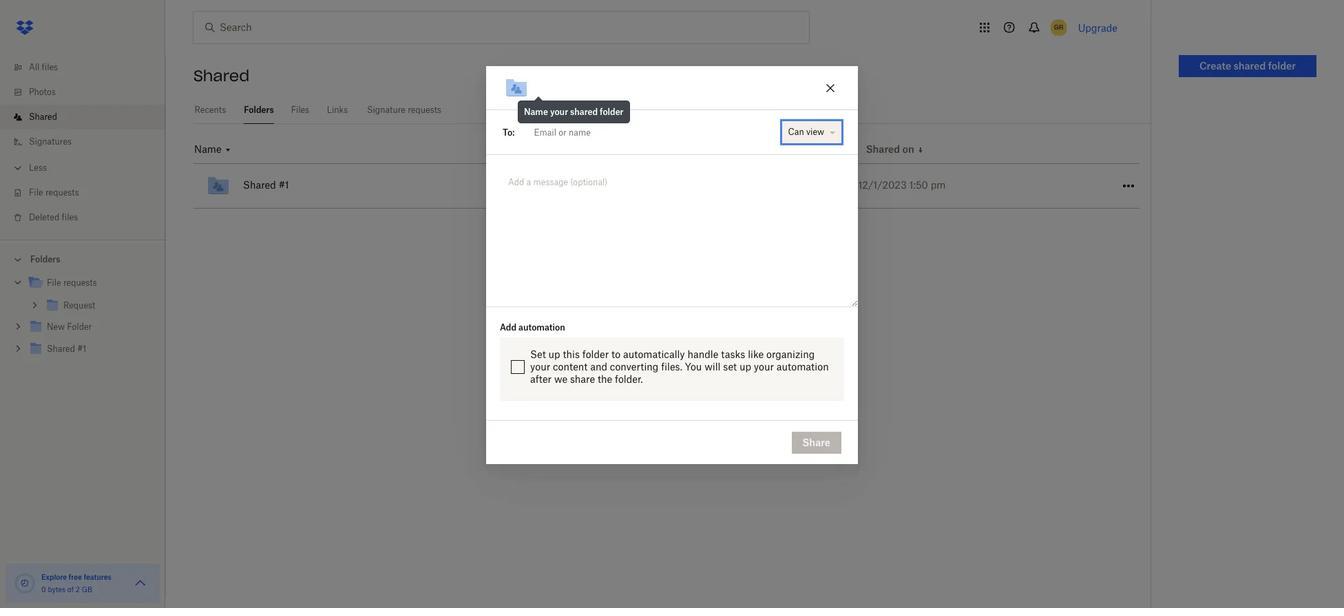 Task type: describe. For each thing, give the bounding box(es) containing it.
create shared folder
[[1200, 60, 1296, 72]]

like
[[748, 349, 764, 360]]

folders inside "folders" 'link'
[[244, 105, 274, 115]]

1:50
[[909, 179, 928, 191]]

create
[[1200, 60, 1232, 72]]

your up after
[[530, 361, 550, 373]]

set
[[530, 349, 546, 360]]

folder for name your shared folder
[[600, 107, 624, 117]]

to
[[612, 349, 621, 360]]

upgrade
[[1078, 22, 1118, 33]]

shared inside shared #1 link
[[243, 179, 276, 191]]

Contact name field
[[529, 121, 776, 143]]

can view button
[[782, 121, 842, 143]]

quota usage element
[[14, 572, 36, 594]]

shared link
[[11, 105, 165, 129]]

this
[[563, 349, 580, 360]]

0 vertical spatial automation
[[519, 323, 565, 333]]

recents
[[195, 105, 226, 115]]

folders link
[[244, 96, 274, 122]]

shared #1 image
[[205, 172, 232, 200]]

bytes inside explore free features 0 bytes of 2 gb
[[48, 585, 65, 594]]

automation inside set up this folder to automatically handle tasks like organizing your content and converting files. you will set up your automation after we share the folder.
[[777, 361, 829, 373]]

list containing all files
[[0, 47, 165, 240]]

organizing
[[767, 349, 815, 360]]

recents link
[[194, 96, 227, 122]]

add automation
[[500, 323, 565, 333]]

add
[[500, 323, 517, 333]]

1 horizontal spatial up
[[740, 361, 751, 373]]

view
[[807, 127, 824, 137]]

0 vertical spatial 0
[[578, 179, 584, 191]]

file inside file requests group
[[47, 278, 61, 288]]

signature requests
[[367, 105, 442, 115]]

less image
[[11, 161, 25, 175]]

deleted
[[29, 212, 59, 222]]

files.
[[661, 361, 683, 373]]

automatically
[[623, 349, 685, 360]]

name your shared folder
[[524, 107, 624, 117]]

file requests inside list
[[29, 187, 79, 198]]

create shared folder button
[[1179, 55, 1317, 77]]

signatures link
[[11, 129, 165, 154]]

0 bytes
[[578, 179, 612, 191]]

signature
[[367, 105, 406, 115]]

and
[[590, 361, 608, 373]]

signature requests link
[[365, 96, 444, 122]]

shared list item
[[0, 105, 165, 129]]

can
[[788, 127, 804, 137]]

deleted files
[[29, 212, 78, 222]]

less
[[29, 163, 47, 173]]

converting
[[610, 361, 659, 373]]

shared #1 link
[[205, 164, 613, 208]]

your down like at the bottom right of page
[[754, 361, 774, 373]]

photos
[[29, 87, 56, 97]]

handle
[[688, 349, 719, 360]]

0 vertical spatial shared
[[194, 66, 250, 85]]

0 vertical spatial up
[[549, 349, 560, 360]]

the
[[598, 374, 612, 385]]



Task type: vqa. For each thing, say whether or not it's contained in the screenshot.
middle ago
no



Task type: locate. For each thing, give the bounding box(es) containing it.
automation up 'set' at the left bottom of page
[[519, 323, 565, 333]]

can view
[[788, 127, 824, 137]]

0 horizontal spatial bytes
[[48, 585, 65, 594]]

pm
[[931, 179, 946, 191]]

1 vertical spatial folder
[[600, 107, 624, 117]]

0 horizontal spatial up
[[549, 349, 560, 360]]

1 vertical spatial file
[[47, 278, 61, 288]]

file requests inside group
[[47, 278, 97, 288]]

0 horizontal spatial 0
[[41, 585, 46, 594]]

folder up contact name field
[[600, 107, 624, 117]]

1 horizontal spatial 0
[[578, 179, 584, 191]]

12/1/2023 1:50 pm
[[858, 179, 946, 191]]

folder inside set up this folder to automatically handle tasks like organizing your content and converting files. you will set up your automation after we share the folder.
[[583, 349, 609, 360]]

automation down organizing
[[777, 361, 829, 373]]

0 vertical spatial files
[[42, 62, 58, 72]]

up right 'set' at the left bottom of page
[[549, 349, 560, 360]]

all files
[[29, 62, 58, 72]]

folder right 'create'
[[1269, 60, 1296, 72]]

share
[[570, 374, 595, 385]]

shared inside "sharing modal" dialog
[[570, 107, 598, 117]]

0 vertical spatial requests
[[408, 105, 442, 115]]

content
[[553, 361, 588, 373]]

folder
[[1269, 60, 1296, 72], [600, 107, 624, 117], [583, 349, 609, 360]]

None field
[[515, 119, 779, 146]]

none field inside "sharing modal" dialog
[[515, 119, 779, 146]]

1 vertical spatial file requests link
[[28, 274, 154, 293]]

explore free features 0 bytes of 2 gb
[[41, 573, 111, 594]]

requests inside list
[[45, 187, 79, 198]]

share button
[[792, 432, 842, 454]]

1 vertical spatial folders
[[30, 254, 60, 264]]

0 vertical spatial file requests link
[[11, 180, 165, 205]]

set up this folder to automatically handle tasks like organizing your content and converting files. you will set up your automation after we share the folder.
[[530, 349, 829, 385]]

signatures
[[29, 136, 72, 147]]

links link
[[326, 96, 349, 122]]

1 vertical spatial bytes
[[48, 585, 65, 594]]

files
[[291, 105, 310, 115]]

shared up the recents link
[[194, 66, 250, 85]]

requests
[[408, 105, 442, 115], [45, 187, 79, 198], [63, 278, 97, 288]]

you
[[685, 361, 702, 373]]

shared down photos at the top of the page
[[29, 112, 57, 122]]

sharing modal dialog
[[486, 66, 858, 575]]

file requests group
[[0, 269, 165, 371]]

folder up "and"
[[583, 349, 609, 360]]

1 horizontal spatial shared
[[1234, 60, 1266, 72]]

1 horizontal spatial folders
[[244, 105, 274, 115]]

folder for set up this folder to automatically handle tasks like organizing your content and converting files. you will set up your automation after we share the folder.
[[583, 349, 609, 360]]

files right all
[[42, 62, 58, 72]]

files for deleted files
[[62, 212, 78, 222]]

photos link
[[11, 80, 165, 105]]

1 vertical spatial requests
[[45, 187, 79, 198]]

12/1/2023
[[858, 179, 907, 191]]

1 vertical spatial automation
[[777, 361, 829, 373]]

all files link
[[11, 55, 165, 80]]

file requests link down folders button
[[28, 274, 154, 293]]

shared #1
[[243, 179, 289, 191]]

file down folders button
[[47, 278, 61, 288]]

file requests down folders button
[[47, 278, 97, 288]]

folders inside folders button
[[30, 254, 60, 264]]

automation
[[519, 323, 565, 333], [777, 361, 829, 373]]

to:
[[503, 127, 515, 138]]

folders down deleted
[[30, 254, 60, 264]]

we
[[554, 374, 568, 385]]

1 horizontal spatial automation
[[777, 361, 829, 373]]

up
[[549, 349, 560, 360], [740, 361, 751, 373]]

file requests link up deleted files
[[11, 180, 165, 205]]

dropbox image
[[11, 14, 39, 41]]

requests right signature
[[408, 105, 442, 115]]

1 vertical spatial shared
[[29, 112, 57, 122]]

Add a message (optional) text field
[[503, 172, 842, 203]]

shared inside button
[[1234, 60, 1266, 72]]

folders left files
[[244, 105, 274, 115]]

file requests
[[29, 187, 79, 198], [47, 278, 97, 288]]

folders button
[[0, 249, 165, 269]]

links
[[327, 105, 348, 115]]

all
[[29, 62, 39, 72]]

#1
[[279, 179, 289, 191]]

shared
[[1234, 60, 1266, 72], [570, 107, 598, 117]]

explore
[[41, 573, 67, 581]]

share
[[803, 437, 831, 448]]

bytes
[[587, 179, 612, 191], [48, 585, 65, 594]]

will
[[705, 361, 721, 373]]

file requests up deleted files
[[29, 187, 79, 198]]

deleted files link
[[11, 205, 165, 230]]

1 horizontal spatial files
[[62, 212, 78, 222]]

file down less
[[29, 187, 43, 198]]

1 vertical spatial file requests
[[47, 278, 97, 288]]

features
[[84, 573, 111, 581]]

files for all files
[[42, 62, 58, 72]]

free
[[69, 573, 82, 581]]

gb
[[82, 585, 92, 594]]

file requests link
[[11, 180, 165, 205], [28, 274, 154, 293]]

0 vertical spatial folders
[[244, 105, 274, 115]]

0 horizontal spatial folders
[[30, 254, 60, 264]]

1 vertical spatial shared
[[570, 107, 598, 117]]

0
[[578, 179, 584, 191], [41, 585, 46, 594]]

requests inside tab list
[[408, 105, 442, 115]]

0 horizontal spatial files
[[42, 62, 58, 72]]

name
[[524, 107, 548, 117]]

0 vertical spatial file
[[29, 187, 43, 198]]

1 vertical spatial up
[[740, 361, 751, 373]]

after
[[530, 374, 552, 385]]

0 horizontal spatial shared
[[570, 107, 598, 117]]

folders
[[244, 105, 274, 115], [30, 254, 60, 264]]

1 vertical spatial files
[[62, 212, 78, 222]]

files
[[42, 62, 58, 72], [62, 212, 78, 222]]

your right name
[[550, 107, 568, 117]]

1 horizontal spatial bytes
[[587, 179, 612, 191]]

0 horizontal spatial automation
[[519, 323, 565, 333]]

upgrade link
[[1078, 22, 1118, 33]]

0 vertical spatial bytes
[[587, 179, 612, 191]]

of
[[67, 585, 74, 594]]

0 vertical spatial shared
[[1234, 60, 1266, 72]]

requests up deleted files
[[45, 187, 79, 198]]

your
[[550, 107, 568, 117], [530, 361, 550, 373], [754, 361, 774, 373]]

set
[[723, 361, 737, 373]]

list
[[0, 47, 165, 240]]

shared
[[194, 66, 250, 85], [29, 112, 57, 122], [243, 179, 276, 191]]

0 vertical spatial folder
[[1269, 60, 1296, 72]]

shared inside shared link
[[29, 112, 57, 122]]

0 vertical spatial file requests
[[29, 187, 79, 198]]

file
[[29, 187, 43, 198], [47, 278, 61, 288]]

requests inside group
[[63, 278, 97, 288]]

tab list containing recents
[[194, 96, 1151, 124]]

1 vertical spatial 0
[[41, 585, 46, 594]]

2 vertical spatial requests
[[63, 278, 97, 288]]

tasks
[[721, 349, 745, 360]]

2
[[76, 585, 80, 594]]

requests down folders button
[[63, 278, 97, 288]]

0 horizontal spatial file
[[29, 187, 43, 198]]

file requests link inside group
[[28, 274, 154, 293]]

shared right name
[[570, 107, 598, 117]]

shared right 'create'
[[1234, 60, 1266, 72]]

up right set
[[740, 361, 751, 373]]

2 vertical spatial shared
[[243, 179, 276, 191]]

files link
[[291, 96, 310, 122]]

folder inside button
[[1269, 60, 1296, 72]]

0 inside explore free features 0 bytes of 2 gb
[[41, 585, 46, 594]]

files right deleted
[[62, 212, 78, 222]]

shared left '#1'
[[243, 179, 276, 191]]

tab list
[[194, 96, 1151, 124]]

2 vertical spatial folder
[[583, 349, 609, 360]]

1 horizontal spatial file
[[47, 278, 61, 288]]

folder.
[[615, 374, 643, 385]]



